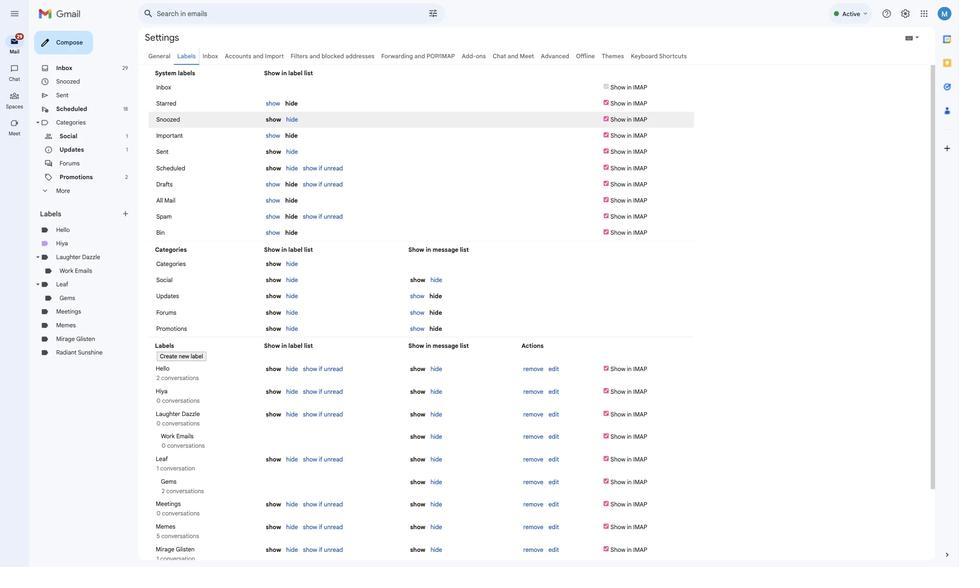 Task type: vqa. For each thing, say whether or not it's contained in the screenshot.
Filters and blocked addresses Link
yes



Task type: describe. For each thing, give the bounding box(es) containing it.
compose button
[[38, 34, 104, 61]]

pop/imap
[[474, 58, 506, 66]]

0 vertical spatial promotions
[[66, 193, 103, 201]]

0 vertical spatial inbox
[[225, 58, 242, 66]]

hello 2 conversations
[[172, 406, 221, 425]]

gems for gems
[[66, 327, 84, 336]]

0 inside hiya 0 conversations
[[174, 442, 178, 450]]

2 for gems 2 conversations
[[179, 542, 183, 550]]

chat and meet link
[[548, 58, 594, 66]]

create
[[178, 393, 197, 400]]

and for blocked
[[344, 58, 356, 66]]

system
[[172, 77, 196, 85]]

hiya link
[[63, 267, 76, 275]]

settings
[[161, 35, 199, 48]]

emails for work emails 0 conversations
[[196, 481, 215, 490]]

show if unread link for edit link related to leaf
[[337, 507, 381, 515]]

hiya for hiya
[[63, 267, 76, 275]]

1 unread from the top
[[360, 183, 381, 191]]

keyboard shortcuts link
[[701, 58, 764, 66]]

1 vertical spatial inbox
[[63, 72, 81, 80]]

show if unread for show if unread link associated with first edit link from the bottom of the page
[[337, 557, 381, 565]]

2 unread from the top
[[360, 237, 381, 245]]

gmail image
[[43, 6, 94, 25]]

show if unread for show if unread link for edit link related to leaf
[[337, 507, 381, 515]]

show in imap checkbox for meetings
[[671, 557, 677, 563]]

show if unread for show if unread link related to edit link for hello
[[337, 407, 381, 415]]

0 horizontal spatial sent
[[63, 102, 76, 110]]

search in emails image
[[156, 7, 173, 24]]

if for show if unread link related to edit link for hello
[[354, 407, 358, 415]]

advanced
[[601, 58, 633, 66]]

6 edit link from the top
[[610, 557, 621, 565]]

1 horizontal spatial forums
[[173, 343, 196, 352]]

import
[[295, 58, 316, 66]]

show in imap checkbox for spam
[[671, 237, 677, 243]]

unread for edit link related to leaf
[[360, 507, 381, 515]]

and for pop/imap
[[461, 58, 473, 66]]

1 show if unread link from the top
[[337, 183, 381, 191]]

show in label list for labels
[[293, 380, 348, 389]]

1 horizontal spatial sent
[[173, 165, 187, 173]]

main menu image
[[10, 9, 22, 21]]

work emails
[[66, 297, 103, 305]]

hello for hello
[[63, 252, 78, 260]]

categories for show in label list
[[172, 274, 207, 282]]

label inside button
[[212, 393, 226, 400]]

0 conversations
[[172, 467, 222, 475]]

dazzle
[[91, 282, 112, 290]]

chat heading
[[0, 84, 32, 92]]

meetings link
[[63, 343, 90, 351]]

unread for first edit link from the bottom of the page
[[360, 557, 381, 565]]

show in imap for meetings
[[678, 557, 719, 565]]

forwarding
[[424, 58, 459, 66]]

spaces
[[7, 115, 26, 122]]

themes link
[[669, 58, 694, 66]]

more
[[63, 208, 78, 216]]

gems 2 conversations
[[178, 532, 227, 550]]

actions
[[580, 380, 604, 389]]

spam
[[173, 237, 191, 245]]

add-ons link
[[513, 58, 540, 66]]

conversations inside work emails 0 conversations
[[186, 492, 227, 500]]

0 horizontal spatial forums
[[66, 178, 89, 186]]

2 vertical spatial labels
[[172, 380, 193, 389]]

forums link
[[66, 178, 89, 186]]

2 show if unread link from the top
[[336, 237, 381, 245]]

chat and meet
[[548, 58, 594, 66]]

work emails 0 conversations
[[178, 481, 227, 500]]

leaf link
[[63, 312, 76, 320]]

if for show if unread link for edit link related to leaf
[[354, 507, 358, 515]]

0 vertical spatial categories
[[63, 132, 95, 140]]

labels for "labels" heading
[[45, 233, 68, 243]]

add-ons
[[513, 58, 540, 66]]

emails for work emails
[[83, 297, 103, 305]]

edit link for work emails
[[610, 482, 621, 490]]

advanced link
[[601, 58, 633, 66]]

labels link
[[197, 58, 218, 66]]

laughter dazzle
[[63, 282, 112, 290]]

meet
[[578, 58, 594, 66]]

edit for work emails
[[610, 482, 621, 490]]

show in label list for categories
[[293, 274, 348, 282]]

remove for work emails
[[582, 482, 604, 490]]

forwarding and pop/imap link
[[424, 58, 506, 66]]

3 remove link from the top
[[582, 457, 604, 465]]

hiya 0 conversations
[[172, 431, 222, 450]]

mail heading
[[0, 54, 32, 62]]

offline
[[640, 58, 661, 66]]

1 horizontal spatial promotions
[[173, 362, 208, 370]]

conversations for hiya 0 conversations
[[180, 442, 222, 450]]

conversations for hello 2 conversations
[[179, 416, 221, 425]]

keyboard
[[701, 58, 731, 66]]

updates link
[[66, 163, 93, 171]]

if for show if unread link associated with first edit link from the bottom of the page
[[354, 557, 358, 565]]

drafts
[[173, 201, 192, 209]]

0 horizontal spatial scheduled
[[63, 117, 97, 125]]

edit link for hiya
[[610, 432, 621, 440]]

sent link
[[63, 102, 76, 110]]

mail navigation
[[0, 30, 33, 568]]

leaf 1 conversation
[[172, 506, 217, 525]]

edit link for hello
[[610, 407, 621, 415]]

1 vertical spatial 0
[[174, 467, 178, 475]]

gems for gems 2 conversations
[[179, 532, 196, 540]]

and for import
[[281, 58, 293, 66]]

3 edit link from the top
[[610, 457, 621, 465]]

Search in emails text field
[[174, 10, 449, 20]]

more button
[[38, 205, 148, 220]]

work for work emails
[[66, 297, 82, 305]]

hello link
[[63, 252, 78, 260]]

1 vertical spatial snoozed
[[173, 129, 200, 137]]

show if unread for show if unread link related to 3rd edit link
[[337, 457, 381, 465]]

chat for chat
[[10, 84, 22, 91]]

show if unread for 5th show if unread link from the bottom
[[336, 237, 381, 245]]

29 link
[[6, 36, 27, 53]]

18
[[137, 118, 142, 125]]

themes
[[669, 58, 694, 66]]

1 vertical spatial 29
[[136, 72, 142, 79]]

show in imap for spam
[[678, 237, 719, 245]]

unread for 3rd edit link
[[360, 457, 381, 465]]

6 remove link from the top
[[582, 557, 604, 565]]

offline link
[[640, 58, 661, 66]]

laughter
[[63, 282, 90, 290]]

mail
[[11, 54, 22, 61]]

compose
[[63, 43, 92, 51]]

leaf for leaf
[[63, 312, 76, 320]]

remove link for work emails
[[582, 482, 604, 490]]

filters
[[323, 58, 342, 66]]

ons
[[529, 58, 540, 66]]



Task type: locate. For each thing, give the bounding box(es) containing it.
1 edit from the top
[[610, 407, 621, 415]]

scheduled
[[63, 117, 97, 125], [173, 183, 206, 191]]

0 vertical spatial labels
[[197, 58, 218, 66]]

forwarding and pop/imap
[[424, 58, 506, 66]]

5 remove link from the top
[[582, 507, 604, 515]]

1 horizontal spatial work
[[179, 481, 194, 490]]

hiya inside hiya 0 conversations
[[173, 431, 186, 439]]

and right filters
[[344, 58, 356, 66]]

shortcuts
[[733, 58, 764, 66]]

0 horizontal spatial inbox link
[[63, 72, 81, 80]]

and for meet
[[564, 58, 576, 66]]

2 show in imap checkbox from the top
[[671, 557, 677, 563]]

2 horizontal spatial inbox
[[225, 58, 242, 66]]

inbox link right the labels link
[[225, 58, 242, 66]]

1
[[174, 517, 176, 525]]

6 edit from the top
[[610, 557, 621, 565]]

2 inside gems 2 conversations
[[179, 542, 183, 550]]

1 horizontal spatial meetings
[[173, 557, 201, 565]]

gems
[[66, 327, 84, 336], [179, 532, 196, 540]]

chat
[[548, 58, 563, 66], [10, 84, 22, 91]]

4 edit link from the top
[[610, 482, 621, 490]]

scheduled up drafts
[[173, 183, 206, 191]]

1 horizontal spatial hello
[[173, 406, 188, 414]]

labels up create
[[172, 380, 193, 389]]

2 show in imap from the top
[[678, 237, 719, 245]]

1 vertical spatial hello
[[173, 406, 188, 414]]

if for sixth show if unread link from the bottom of the page
[[354, 183, 358, 191]]

1 vertical spatial sent
[[173, 165, 187, 173]]

show
[[678, 111, 695, 119], [678, 237, 695, 245], [293, 274, 311, 282], [293, 380, 311, 389], [678, 557, 695, 565]]

work down laughter
[[66, 297, 82, 305]]

inbox down 'system'
[[173, 93, 190, 101]]

2 show if unread from the top
[[336, 237, 381, 245]]

1 vertical spatial show in imap checkbox
[[671, 557, 677, 563]]

0 vertical spatial scheduled
[[63, 117, 97, 125]]

5 show if unread from the top
[[337, 507, 381, 515]]

leaf inside leaf 1 conversation
[[173, 506, 186, 515]]

heading
[[0, 145, 32, 153]]

remove link for leaf
[[582, 507, 604, 515]]

1 show in imap checkbox from the top
[[671, 237, 677, 243]]

0 horizontal spatial inbox
[[63, 72, 81, 80]]

1 vertical spatial hiya
[[173, 431, 186, 439]]

keyboard shortcuts
[[701, 58, 764, 66]]

show link
[[295, 111, 311, 119], [295, 147, 311, 155], [295, 201, 311, 209], [295, 219, 311, 227], [295, 237, 311, 245], [295, 255, 311, 263], [456, 343, 471, 352]]

1 vertical spatial forums
[[173, 343, 196, 352]]

3 and from the left
[[461, 58, 473, 66]]

0 horizontal spatial hiya
[[63, 267, 76, 275]]

edit for hiya
[[610, 432, 621, 440]]

gems inside gems 2 conversations
[[179, 532, 196, 540]]

leaf for leaf 1 conversation
[[173, 506, 186, 515]]

sent down snoozed link
[[63, 102, 76, 110]]

social link
[[66, 147, 86, 156]]

labels up labels
[[197, 58, 218, 66]]

imap for spam
[[704, 237, 719, 245]]

filters and blocked addresses link
[[323, 58, 416, 66]]

2 vertical spatial 0
[[179, 492, 184, 500]]

2 vertical spatial imap
[[704, 557, 719, 565]]

emails down 0 conversations
[[196, 481, 215, 490]]

remove for hiya
[[582, 432, 604, 440]]

1 vertical spatial social
[[173, 307, 192, 316]]

1 remove from the top
[[582, 407, 604, 415]]

work down 0 conversations
[[179, 481, 194, 490]]

0 horizontal spatial hello
[[63, 252, 78, 260]]

0 vertical spatial social
[[66, 147, 86, 156]]

general
[[165, 58, 189, 66]]

leaf up gems link
[[63, 312, 76, 320]]

4 remove from the top
[[582, 482, 604, 490]]

labels
[[198, 77, 217, 85]]

inbox up snoozed link
[[63, 72, 81, 80]]

addresses
[[384, 58, 416, 66]]

1 horizontal spatial 2
[[179, 542, 183, 550]]

scheduled up categories link
[[63, 117, 97, 125]]

1 horizontal spatial inbox link
[[225, 58, 242, 66]]

hello inside hello 2 conversations
[[173, 406, 188, 414]]

2 list from the top
[[338, 380, 348, 389]]

5 edit from the top
[[610, 507, 621, 515]]

remove link for hiya
[[582, 432, 604, 440]]

29 up mail
[[19, 37, 25, 44]]

4 show if unread link from the top
[[337, 457, 381, 465]]

6 show if unread from the top
[[337, 557, 381, 565]]

4 edit from the top
[[610, 482, 621, 490]]

conversations up hiya 0 conversations
[[179, 416, 221, 425]]

label for labels
[[320, 380, 336, 389]]

1 vertical spatial scheduled
[[173, 183, 206, 191]]

hiya for hiya 0 conversations
[[173, 431, 186, 439]]

show in imap
[[678, 111, 719, 119], [678, 237, 719, 245], [678, 557, 719, 565]]

laughter dazzle link
[[63, 282, 112, 290]]

0 vertical spatial sent
[[63, 102, 76, 110]]

0 horizontal spatial gems
[[66, 327, 84, 336]]

meetings down gems link
[[63, 343, 90, 351]]

promotions down forums link
[[66, 193, 103, 201]]

gems down conversation
[[179, 532, 196, 540]]

hiya down the hello link
[[63, 267, 76, 275]]

1 horizontal spatial social
[[173, 307, 192, 316]]

0 horizontal spatial chat
[[10, 84, 22, 91]]

inbox link
[[225, 58, 242, 66], [63, 72, 81, 80]]

0 up leaf 1 conversation
[[179, 492, 184, 500]]

1 horizontal spatial labels
[[172, 380, 193, 389]]

blocked
[[358, 58, 382, 66]]

1 vertical spatial inbox link
[[63, 72, 81, 80]]

1 horizontal spatial inbox
[[173, 93, 190, 101]]

new
[[198, 393, 210, 400]]

0 horizontal spatial 29
[[19, 37, 25, 44]]

4 show if unread from the top
[[337, 457, 381, 465]]

conversations inside gems 2 conversations
[[185, 542, 227, 550]]

promotions up create
[[173, 362, 208, 370]]

create new label
[[178, 393, 226, 400]]

system labels
[[172, 77, 217, 85]]

hello
[[63, 252, 78, 260], [173, 406, 188, 414]]

chat inside heading
[[10, 84, 22, 91]]

if
[[354, 183, 358, 191], [354, 237, 358, 245], [354, 407, 358, 415], [354, 457, 358, 465], [354, 507, 358, 515], [354, 557, 358, 565]]

if for show if unread link related to 3rd edit link
[[354, 457, 358, 465]]

and left import
[[281, 58, 293, 66]]

1 vertical spatial chat
[[10, 84, 22, 91]]

29 left 'system'
[[136, 72, 142, 79]]

0 horizontal spatial social
[[66, 147, 86, 156]]

0 vertical spatial forums
[[66, 178, 89, 186]]

accounts
[[250, 58, 279, 66]]

0 up work emails 0 conversations
[[174, 467, 178, 475]]

conversations inside hello 2 conversations
[[179, 416, 221, 425]]

meetings
[[63, 343, 90, 351], [173, 557, 201, 565]]

0 vertical spatial label
[[320, 274, 336, 282]]

4 remove link from the top
[[582, 482, 604, 490]]

list for categories
[[338, 274, 348, 282]]

1 edit link from the top
[[610, 407, 621, 415]]

2 vertical spatial inbox
[[173, 93, 190, 101]]

add-
[[513, 58, 529, 66]]

1 vertical spatial emails
[[196, 481, 215, 490]]

1 horizontal spatial chat
[[548, 58, 563, 66]]

2 up hiya 0 conversations
[[174, 416, 177, 425]]

bin
[[173, 255, 183, 263]]

hello up hiya link
[[63, 252, 78, 260]]

imap for meetings
[[704, 557, 719, 565]]

1 list from the top
[[338, 274, 348, 282]]

1 vertical spatial show in label list
[[293, 380, 348, 389]]

1 vertical spatial gems
[[179, 532, 196, 540]]

0 inside work emails 0 conversations
[[179, 492, 184, 500]]

label for categories
[[320, 274, 336, 282]]

gems up 'meetings' link
[[66, 327, 84, 336]]

show if unread link
[[337, 183, 381, 191], [336, 237, 381, 245], [337, 407, 381, 415], [337, 457, 381, 465], [337, 507, 381, 515], [337, 557, 381, 565]]

0 vertical spatial leaf
[[63, 312, 76, 320]]

2 remove link from the top
[[582, 432, 604, 440]]

5 show if unread link from the top
[[337, 507, 381, 515]]

conversations up leaf 1 conversation
[[186, 492, 227, 500]]

remove link for hello
[[582, 407, 604, 415]]

create new label button
[[174, 391, 229, 402]]

updates
[[66, 163, 93, 171], [173, 325, 199, 334]]

2 edit from the top
[[610, 432, 621, 440]]

5 remove from the top
[[582, 507, 604, 515]]

29 inside "link"
[[19, 37, 25, 44]]

show if unread link for 3rd edit link
[[337, 457, 381, 465]]

1 vertical spatial work
[[179, 481, 194, 490]]

unread
[[360, 183, 381, 191], [360, 237, 381, 245], [360, 407, 381, 415], [360, 457, 381, 465], [360, 507, 381, 515], [360, 557, 381, 565]]

list for labels
[[338, 380, 348, 389]]

in
[[697, 111, 702, 119], [697, 237, 702, 245], [313, 274, 319, 282], [313, 380, 319, 389], [697, 557, 702, 565]]

if for 5th show if unread link from the bottom
[[354, 237, 358, 245]]

1 vertical spatial imap
[[704, 237, 719, 245]]

unread for edit link for hello
[[360, 407, 381, 415]]

edit link for leaf
[[610, 507, 621, 515]]

remove for leaf
[[582, 507, 604, 515]]

0 vertical spatial inbox link
[[225, 58, 242, 66]]

conversations up 0 conversations
[[180, 442, 222, 450]]

6 show if unread link from the top
[[337, 557, 381, 565]]

1 horizontal spatial hiya
[[173, 431, 186, 439]]

accounts and import
[[250, 58, 316, 66]]

spaces heading
[[0, 115, 32, 122]]

2 vertical spatial categories
[[173, 289, 206, 298]]

0 vertical spatial show in imap checkbox
[[671, 237, 677, 243]]

show in label list
[[293, 274, 348, 282], [293, 380, 348, 389]]

1 vertical spatial meetings
[[173, 557, 201, 565]]

emails inside work emails 0 conversations
[[196, 481, 215, 490]]

edit
[[610, 407, 621, 415], [610, 432, 621, 440], [610, 457, 621, 465], [610, 482, 621, 490], [610, 507, 621, 515], [610, 557, 621, 565]]

1 vertical spatial list
[[338, 380, 348, 389]]

0 vertical spatial 29
[[19, 37, 25, 44]]

0 horizontal spatial promotions
[[66, 193, 103, 201]]

conversations down conversation
[[185, 542, 227, 550]]

chat down "mail" heading
[[10, 84, 22, 91]]

3 imap from the top
[[704, 557, 719, 565]]

starred
[[173, 111, 196, 119]]

social
[[66, 147, 86, 156], [173, 307, 192, 316]]

labels up the hello link
[[45, 233, 68, 243]]

Search in emails search field
[[154, 4, 495, 27]]

2 vertical spatial label
[[212, 393, 226, 400]]

work
[[66, 297, 82, 305], [179, 481, 194, 490]]

0 vertical spatial 2
[[174, 416, 177, 425]]

filters and blocked addresses
[[323, 58, 416, 66]]

leaf up 1
[[173, 506, 186, 515]]

labels for the labels link
[[197, 58, 218, 66]]

edit for leaf
[[610, 507, 621, 515]]

0 vertical spatial emails
[[83, 297, 103, 305]]

chat right ons
[[548, 58, 563, 66]]

hello down create
[[173, 406, 188, 414]]

general link
[[165, 58, 189, 66]]

1 horizontal spatial leaf
[[173, 506, 186, 515]]

1 horizontal spatial 29
[[136, 72, 142, 79]]

hello for hello 2 conversations
[[173, 406, 188, 414]]

2 and from the left
[[344, 58, 356, 66]]

2 down conversation
[[179, 542, 183, 550]]

0 vertical spatial meetings
[[63, 343, 90, 351]]

hiya down hello 2 conversations
[[173, 431, 186, 439]]

work emails link
[[66, 297, 103, 305]]

meetings down gems 2 conversations
[[173, 557, 201, 565]]

0 horizontal spatial emails
[[83, 297, 103, 305]]

1 horizontal spatial scheduled
[[173, 183, 206, 191]]

categories for show
[[173, 289, 206, 298]]

remove for hello
[[582, 407, 604, 415]]

2 inside hello 2 conversations
[[174, 416, 177, 425]]

labels heading
[[45, 233, 135, 243]]

1 show if unread from the top
[[337, 183, 381, 191]]

0 vertical spatial hiya
[[63, 267, 76, 275]]

1 imap from the top
[[704, 111, 719, 119]]

show if unread link for first edit link from the bottom of the page
[[337, 557, 381, 565]]

edit for hello
[[610, 407, 621, 415]]

hiya
[[63, 267, 76, 275], [173, 431, 186, 439]]

1 vertical spatial promotions
[[173, 362, 208, 370]]

5 edit link from the top
[[610, 507, 621, 515]]

0 horizontal spatial leaf
[[63, 312, 76, 320]]

2
[[174, 416, 177, 425], [179, 542, 183, 550]]

6 unread from the top
[[360, 557, 381, 565]]

0 vertical spatial 0
[[174, 442, 178, 450]]

1 and from the left
[[281, 58, 293, 66]]

show
[[295, 111, 311, 119], [295, 129, 312, 137], [295, 147, 311, 155], [295, 165, 312, 173], [295, 183, 312, 191], [337, 183, 352, 191], [295, 201, 311, 209], [295, 219, 311, 227], [295, 237, 311, 245], [336, 237, 352, 245], [295, 255, 311, 263], [295, 289, 312, 298], [295, 307, 312, 316], [295, 325, 312, 334], [295, 343, 312, 352], [456, 343, 471, 352], [295, 362, 312, 370], [295, 407, 312, 415], [337, 407, 352, 415], [295, 457, 312, 465], [337, 457, 352, 465], [295, 507, 312, 515], [337, 507, 352, 515], [295, 557, 312, 565], [337, 557, 352, 565], [456, 557, 473, 565]]

2 edit link from the top
[[610, 432, 621, 440]]

list
[[338, 274, 348, 282], [338, 380, 348, 389]]

accounts and import link
[[250, 58, 316, 66]]

snoozed link
[[63, 87, 89, 95]]

1 horizontal spatial updates
[[173, 325, 199, 334]]

hide
[[317, 111, 331, 119], [318, 165, 331, 173], [318, 183, 331, 191], [317, 219, 331, 227], [317, 237, 331, 245], [318, 362, 331, 370], [318, 407, 331, 415], [318, 457, 331, 465], [318, 507, 331, 515], [318, 557, 331, 565], [478, 557, 491, 565]]

2 show in label list from the top
[[293, 380, 348, 389]]

0 vertical spatial gems
[[66, 327, 84, 336]]

categories link
[[63, 132, 95, 140]]

0 horizontal spatial snoozed
[[63, 87, 89, 95]]

0 vertical spatial imap
[[704, 111, 719, 119]]

4 unread from the top
[[360, 457, 381, 465]]

1 horizontal spatial gems
[[179, 532, 196, 540]]

3 edit from the top
[[610, 457, 621, 465]]

5 unread from the top
[[360, 507, 381, 515]]

snoozed up sent link
[[63, 87, 89, 95]]

0 vertical spatial list
[[338, 274, 348, 282]]

3 show if unread link from the top
[[337, 407, 381, 415]]

1 vertical spatial labels
[[45, 233, 68, 243]]

1 horizontal spatial emails
[[196, 481, 215, 490]]

conversation
[[178, 517, 217, 525]]

29
[[19, 37, 25, 44], [136, 72, 142, 79]]

Show in IMAP checkbox
[[671, 237, 677, 243], [671, 557, 677, 563]]

imap
[[704, 111, 719, 119], [704, 237, 719, 245], [704, 557, 719, 565]]

work for work emails 0 conversations
[[179, 481, 194, 490]]

remove
[[582, 407, 604, 415], [582, 432, 604, 440], [582, 457, 604, 465], [582, 482, 604, 490], [582, 507, 604, 515], [582, 557, 604, 565]]

promotions link
[[66, 193, 103, 201]]

1 show in label list from the top
[[293, 274, 348, 282]]

0 vertical spatial updates
[[66, 163, 93, 171]]

2 horizontal spatial labels
[[197, 58, 218, 66]]

conversations up work emails 0 conversations
[[180, 467, 222, 475]]

2 vertical spatial show in imap
[[678, 557, 719, 565]]

scheduled link
[[63, 117, 97, 125]]

1 remove link from the top
[[582, 407, 604, 415]]

inbox link up snoozed link
[[63, 72, 81, 80]]

1 vertical spatial updates
[[173, 325, 199, 334]]

snoozed down starred
[[173, 129, 200, 137]]

inbox
[[225, 58, 242, 66], [63, 72, 81, 80], [173, 93, 190, 101]]

0 horizontal spatial 2
[[174, 416, 177, 425]]

1 vertical spatial leaf
[[173, 506, 186, 515]]

1 vertical spatial categories
[[172, 274, 207, 282]]

3 unread from the top
[[360, 407, 381, 415]]

1 show in imap from the top
[[678, 111, 719, 119]]

and left pop/imap
[[461, 58, 473, 66]]

chat for chat and meet
[[548, 58, 563, 66]]

2 remove from the top
[[582, 432, 604, 440]]

sent up drafts
[[173, 165, 187, 173]]

show if unread link for edit link for hello
[[337, 407, 381, 415]]

0 vertical spatial show in imap
[[678, 111, 719, 119]]

conversations for gems 2 conversations
[[185, 542, 227, 550]]

gems link
[[66, 327, 84, 336]]

0 horizontal spatial labels
[[45, 233, 68, 243]]

labels
[[197, 58, 218, 66], [45, 233, 68, 243], [172, 380, 193, 389]]

remove link
[[582, 407, 604, 415], [582, 432, 604, 440], [582, 457, 604, 465], [582, 482, 604, 490], [582, 507, 604, 515], [582, 557, 604, 565]]

3 remove from the top
[[582, 457, 604, 465]]

conversations
[[179, 416, 221, 425], [180, 442, 222, 450], [180, 467, 222, 475], [186, 492, 227, 500], [185, 542, 227, 550]]

2 for hello 2 conversations
[[174, 416, 177, 425]]

emails
[[83, 297, 103, 305], [196, 481, 215, 490]]

0 vertical spatial snoozed
[[63, 87, 89, 95]]

emails down laughter dazzle link on the left of the page
[[83, 297, 103, 305]]

show if unread for sixth show if unread link from the bottom of the page
[[337, 183, 381, 191]]

0 up 0 conversations
[[174, 442, 178, 450]]

0 horizontal spatial meetings
[[63, 343, 90, 351]]

4 and from the left
[[564, 58, 576, 66]]

0 vertical spatial chat
[[548, 58, 563, 66]]

0 horizontal spatial work
[[66, 297, 82, 305]]

0 vertical spatial hello
[[63, 252, 78, 260]]

6 remove from the top
[[582, 557, 604, 565]]

3 show in imap from the top
[[678, 557, 719, 565]]

inbox right the labels link
[[225, 58, 242, 66]]

3 show if unread from the top
[[337, 407, 381, 415]]

work inside work emails 0 conversations
[[179, 481, 194, 490]]

2 imap from the top
[[704, 237, 719, 245]]

conversations inside hiya 0 conversations
[[180, 442, 222, 450]]

0
[[174, 442, 178, 450], [174, 467, 178, 475], [179, 492, 184, 500]]

0 horizontal spatial updates
[[66, 163, 93, 171]]

1 vertical spatial 2
[[179, 542, 183, 550]]

and left the meet
[[564, 58, 576, 66]]



